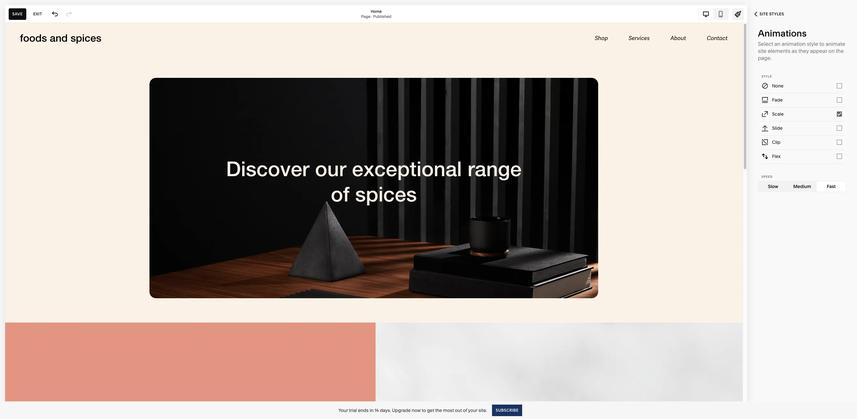 Task type: vqa. For each thing, say whether or not it's contained in the screenshot.
Fast
yes



Task type: describe. For each thing, give the bounding box(es) containing it.
subscribe
[[496, 408, 519, 413]]

medium
[[794, 184, 811, 189]]

site styles
[[760, 12, 784, 16]]

the inside animations select an animation style to animate site elements as they appear on the page.
[[836, 48, 844, 54]]

scale image
[[762, 111, 769, 118]]

your
[[468, 408, 478, 414]]

styles
[[769, 12, 784, 16]]

on
[[829, 48, 835, 54]]

home page · published
[[361, 9, 391, 19]]

1 vertical spatial the
[[435, 408, 442, 414]]

your
[[339, 408, 348, 414]]

animations
[[758, 28, 807, 39]]

site styles button
[[748, 7, 791, 21]]

now
[[412, 408, 421, 414]]

elements
[[768, 48, 791, 54]]

days.
[[380, 408, 391, 414]]

site
[[760, 12, 768, 16]]

most
[[443, 408, 454, 414]]

in
[[370, 408, 374, 414]]

clip
[[772, 139, 781, 145]]

flex
[[772, 154, 781, 159]]

style
[[762, 75, 772, 78]]

clip image
[[762, 139, 769, 146]]

they
[[799, 48, 809, 54]]

select
[[758, 41, 773, 47]]

animate
[[826, 41, 845, 47]]

fade
[[772, 97, 783, 103]]

an
[[775, 41, 781, 47]]

flex image
[[762, 153, 769, 160]]

slide image
[[762, 125, 769, 132]]

animations select an animation style to animate site elements as they appear on the page.
[[758, 28, 845, 61]]

as
[[792, 48, 797, 54]]

out
[[455, 408, 462, 414]]

none image
[[762, 82, 769, 89]]

of
[[463, 408, 467, 414]]

exit button
[[30, 8, 46, 20]]

ends
[[358, 408, 369, 414]]

tab list containing slow
[[759, 181, 846, 192]]

your trial ends in 14 days. upgrade now to get the most out of your site.
[[339, 408, 487, 414]]

slow
[[768, 184, 778, 189]]

page
[[361, 14, 371, 19]]

appear
[[810, 48, 827, 54]]

fast button
[[817, 181, 846, 192]]

slow button
[[759, 181, 788, 192]]

trial
[[349, 408, 357, 414]]

·
[[371, 14, 372, 19]]



Task type: locate. For each thing, give the bounding box(es) containing it.
14
[[375, 408, 379, 414]]

scale
[[772, 111, 784, 117]]

tab list
[[699, 9, 728, 19], [759, 181, 846, 192]]

1 vertical spatial to
[[422, 408, 426, 414]]

0 vertical spatial tab list
[[699, 9, 728, 19]]

0 horizontal spatial the
[[435, 408, 442, 414]]

published
[[373, 14, 391, 19]]

1 horizontal spatial to
[[820, 41, 825, 47]]

site
[[758, 48, 767, 54]]

animation
[[782, 41, 806, 47]]

subscribe button
[[492, 405, 522, 417]]

to inside animations select an animation style to animate site elements as they appear on the page.
[[820, 41, 825, 47]]

0 vertical spatial to
[[820, 41, 825, 47]]

the right on
[[836, 48, 844, 54]]

save
[[12, 11, 23, 16]]

upgrade
[[392, 408, 411, 414]]

the
[[836, 48, 844, 54], [435, 408, 442, 414]]

0 horizontal spatial tab list
[[699, 9, 728, 19]]

to
[[820, 41, 825, 47], [422, 408, 426, 414]]

page.
[[758, 55, 772, 61]]

to up appear
[[820, 41, 825, 47]]

fast
[[827, 184, 836, 189]]

0 horizontal spatial to
[[422, 408, 426, 414]]

exit
[[33, 11, 42, 16]]

fade image
[[762, 96, 769, 103]]

site.
[[479, 408, 487, 414]]

style
[[807, 41, 818, 47]]

slide
[[772, 125, 783, 131]]

get
[[427, 408, 434, 414]]

to left get
[[422, 408, 426, 414]]

0 vertical spatial the
[[836, 48, 844, 54]]

home
[[371, 9, 382, 14]]

none
[[772, 83, 784, 89]]

1 horizontal spatial tab list
[[759, 181, 846, 192]]

save button
[[9, 8, 26, 20]]

medium button
[[788, 181, 817, 192]]

speed
[[762, 175, 773, 179]]

1 horizontal spatial the
[[836, 48, 844, 54]]

1 vertical spatial tab list
[[759, 181, 846, 192]]

the right get
[[435, 408, 442, 414]]



